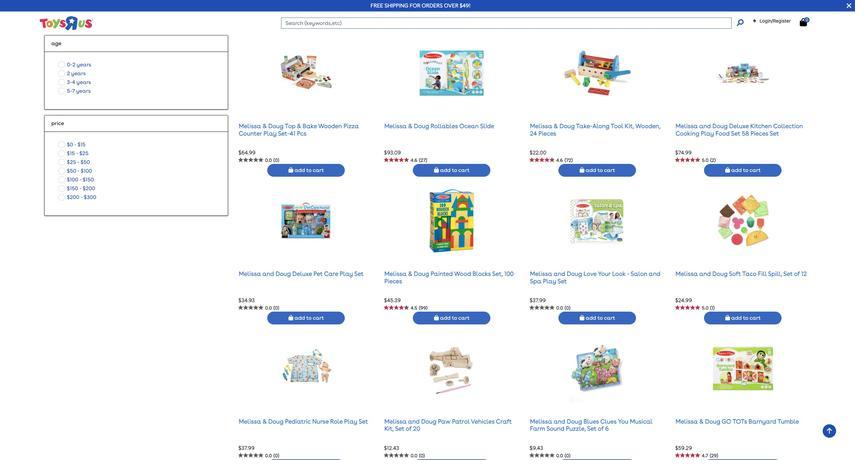 Task type: vqa. For each thing, say whether or not it's contained in the screenshot.


Task type: describe. For each thing, give the bounding box(es) containing it.
play inside melissa and doug love your look - salon and spa play set
[[544, 277, 557, 285]]

$50 inside "button"
[[81, 159, 90, 165]]

(0) for melissa & doug top & bake wooden pizza counter play set-41 pcs
[[274, 158, 279, 163]]

58
[[743, 130, 750, 137]]

melissa and doug love your look - salon and spa play set image
[[570, 187, 626, 255]]

set right the 'spill,'
[[784, 270, 793, 277]]

melissa and doug love your look - salon and spa play set
[[531, 270, 661, 285]]

$49!
[[460, 2, 471, 9]]

rollables
[[431, 122, 458, 130]]

spill,
[[769, 270, 783, 277]]

0.0 for melissa and doug deluxe pet care play set
[[265, 305, 272, 311]]

age element
[[51, 39, 221, 47]]

(29)
[[711, 453, 719, 458]]

5.0 for deluxe
[[703, 158, 709, 163]]

$0 - $15
[[67, 141, 86, 148]]

0.0 for melissa & doug top & bake wooden pizza counter play set-41 pcs
[[265, 158, 272, 163]]

Enter Keyword or Item No. search field
[[281, 18, 732, 29]]

(27)
[[420, 158, 428, 163]]

melissa for melissa and doug blues clues you musical farm sound puzzle, set of 6
[[531, 418, 553, 425]]

set inside melissa and doug paw patrol vehicles craft kit, set of 20
[[396, 425, 405, 432]]

shipping
[[385, 2, 409, 9]]

melissa and doug blues clues you musical farm sound puzzle, set of 6 image
[[570, 335, 626, 402]]

(0) for melissa and doug blues clues you musical farm sound puzzle, set of 6
[[565, 453, 571, 458]]

melissa and doug deluxe pet care play set link
[[239, 270, 364, 277]]

- for $0
[[74, 141, 76, 148]]

spa
[[531, 277, 542, 285]]

$45.39
[[384, 297, 401, 304]]

3-
[[67, 79, 72, 85]]

pizza
[[344, 122, 359, 130]]

melissa & doug pediatric nurse role play set image
[[279, 335, 334, 402]]

kitchen
[[751, 122, 773, 130]]

blocks
[[473, 270, 491, 277]]

6
[[606, 425, 609, 432]]

games
[[67, 25, 84, 32]]

$15 inside 'button'
[[78, 141, 86, 148]]

craft
[[496, 418, 512, 425]]

$150 - $200
[[67, 185, 95, 191]]

$200 inside button
[[83, 185, 95, 191]]

$50 - $100
[[67, 168, 92, 174]]

20
[[414, 425, 421, 432]]

1 horizontal spatial $100
[[81, 168, 92, 174]]

up
[[82, 8, 88, 14]]

login/register
[[760, 18, 792, 24]]

tots
[[733, 418, 748, 425]]

- for $100
[[79, 176, 82, 183]]

take-
[[577, 122, 593, 130]]

$93.09
[[384, 149, 401, 156]]

melissa and doug soft taco fill spill, set of 12
[[676, 270, 808, 277]]

doug for taco
[[713, 270, 728, 277]]

4.6 (27)
[[411, 158, 428, 163]]

doug for tots
[[706, 418, 721, 425]]

melissa and doug soft taco fill spill, set of 12 link
[[676, 270, 808, 277]]

years for 7
[[76, 88, 91, 94]]

doug for pet
[[276, 270, 291, 277]]

(0) for melissa and doug paw patrol vehicles craft kit, set of 20
[[420, 453, 425, 458]]

melissa for melissa and doug soft taco fill spill, set of 12
[[676, 270, 699, 277]]

$150 inside $100 - $150 button
[[83, 176, 94, 183]]

doug for wood
[[414, 270, 429, 277]]

kit, inside melissa & doug take-along tool kit, wooden, 24 pieces
[[625, 122, 635, 130]]

doug for nurse
[[269, 418, 284, 425]]

collection
[[774, 122, 804, 130]]

(0) for melissa and doug deluxe pet care play set
[[274, 305, 279, 311]]

fill
[[759, 270, 767, 277]]

4.5
[[411, 305, 418, 311]]

& for melissa & doug painted wood blocks set, 100 pieces
[[408, 270, 413, 277]]

2 inside button
[[72, 61, 76, 68]]

and for melissa and doug soft taco fill spill, set of 12
[[700, 270, 712, 277]]

close button image
[[848, 2, 852, 9]]

melissa for melissa and doug love your look - salon and spa play set
[[531, 270, 553, 277]]

tumble
[[778, 418, 800, 425]]

set down kitchen
[[770, 130, 780, 137]]

(41)
[[420, 10, 427, 15]]

years inside 2 years 'button'
[[71, 70, 86, 76]]

0.0 (0) for melissa and doug deluxe pet care play set
[[265, 305, 279, 311]]

puzzle,
[[566, 425, 586, 432]]

shopping bag image for painted
[[435, 315, 439, 321]]

melissa and doug soft taco fill spill, set of 12 image
[[716, 187, 771, 255]]

set left 58
[[732, 130, 741, 137]]

$200 - $300 button
[[57, 193, 98, 202]]

melissa for melissa and doug deluxe pet care play set
[[239, 270, 261, 277]]

along
[[593, 122, 610, 130]]

doug for &
[[269, 122, 284, 130]]

melissa for melissa and doug paw patrol vehicles craft kit, set of 20
[[385, 418, 407, 425]]

games & puzzles
[[67, 25, 110, 32]]

nurse
[[313, 418, 329, 425]]

3-4 years button
[[57, 78, 93, 87]]

barnyard
[[749, 418, 777, 425]]

5-
[[67, 88, 72, 94]]

0-2 years button
[[57, 60, 93, 69]]

age
[[51, 40, 61, 46]]

soft
[[730, 270, 742, 277]]

melissa and doug deluxe kitchen collection cooking play food set 58 pieces set link
[[676, 122, 804, 137]]

3-4 years
[[67, 79, 91, 85]]

melissa & doug take-along tool kit, wooden, 24 pieces image
[[564, 39, 632, 107]]

$150 inside button
[[67, 185, 78, 191]]

0.0 (0) for melissa and doug love your look - salon and spa play set
[[557, 305, 571, 311]]

(13)
[[274, 10, 281, 15]]

toys
[[100, 16, 111, 23]]

melissa & doug top & bake wooden pizza counter play set-41 pcs link
[[239, 122, 359, 137]]

melissa for melissa & doug rollables ocean slide
[[385, 122, 407, 130]]

price element
[[51, 119, 221, 127]]

you
[[619, 418, 629, 425]]

melissa for melissa & doug take-along tool kit, wooden, 24 pieces
[[531, 122, 553, 130]]

4.6 down for
[[411, 10, 418, 15]]

kit, inside melissa and doug paw patrol vehicles craft kit, set of 20
[[385, 425, 394, 432]]

games & puzzles button
[[57, 24, 112, 33]]

doug for ocean
[[414, 122, 429, 130]]

melissa & doug take-along tool kit, wooden, 24 pieces
[[531, 122, 661, 137]]

0-
[[67, 61, 72, 68]]

4.6 for melissa & doug take-along tool kit, wooden, 24 pieces
[[557, 158, 564, 163]]

educational toys & activities
[[67, 16, 141, 23]]

$25 - $50 button
[[57, 158, 92, 167]]

(2)
[[711, 158, 716, 163]]

set-
[[278, 130, 290, 137]]

set right care
[[355, 270, 364, 277]]

deluxe for pet
[[293, 270, 312, 277]]

melissa and doug deluxe pet care play set image
[[279, 187, 334, 255]]

years for 4
[[77, 79, 91, 85]]

deluxe for kitchen
[[730, 122, 749, 130]]

melissa and doug deluxe kitchen collection cooking play food set 58 pieces set image
[[716, 39, 771, 107]]

$59.29
[[676, 445, 693, 451]]

and for melissa and doug deluxe kitchen collection cooking play food set 58 pieces set
[[700, 122, 712, 130]]

and for melissa and doug paw patrol vehicles craft kit, set of 20
[[408, 418, 420, 425]]

free
[[371, 2, 384, 9]]

$0
[[67, 141, 73, 148]]

educational
[[67, 16, 98, 23]]

$25 inside "button"
[[67, 159, 76, 165]]

- for $200
[[81, 194, 83, 200]]

melissa and doug blues clues you musical farm sound puzzle, set of 6 link
[[531, 418, 653, 432]]

$200 inside button
[[67, 194, 79, 200]]

- for $150
[[79, 185, 81, 191]]

play right role
[[344, 418, 358, 425]]

your
[[599, 270, 611, 277]]

and for melissa and doug blues clues you musical farm sound puzzle, set of 6
[[554, 418, 566, 425]]

doug for your
[[567, 270, 583, 277]]

100
[[505, 270, 514, 277]]

$38.51
[[384, 2, 400, 8]]

melissa & doug rollables ocean slide
[[385, 122, 495, 130]]



Task type: locate. For each thing, give the bounding box(es) containing it.
toys r us image
[[39, 16, 93, 31]]

look
[[613, 270, 626, 277]]

and inside melissa and doug paw patrol vehicles craft kit, set of 20
[[408, 418, 420, 425]]

pieces inside melissa & doug take-along tool kit, wooden, 24 pieces
[[539, 130, 557, 137]]

melissa inside melissa & doug painted wood blocks set, 100 pieces
[[385, 270, 407, 277]]

0 horizontal spatial $37.99
[[239, 445, 255, 451]]

- up $150 - $200
[[79, 176, 82, 183]]

top
[[285, 122, 296, 130]]

melissa inside melissa and doug paw patrol vehicles craft kit, set of 20
[[385, 418, 407, 425]]

and for melissa and doug deluxe pet care play set
[[263, 270, 274, 277]]

kit, up $12.43
[[385, 425, 394, 432]]

pieces inside melissa & doug painted wood blocks set, 100 pieces
[[385, 277, 403, 285]]

years inside 5-7 years button
[[76, 88, 91, 94]]

1 vertical spatial $200
[[67, 194, 79, 200]]

free shipping for orders over $49!
[[371, 2, 471, 9]]

doug inside melissa & doug take-along tool kit, wooden, 24 pieces
[[560, 122, 575, 130]]

doug inside 'melissa and doug blues clues you musical farm sound puzzle, set of 6'
[[567, 418, 583, 425]]

years up 2 years in the top left of the page
[[77, 61, 91, 68]]

1 vertical spatial $50
[[67, 168, 76, 174]]

- right look
[[628, 270, 630, 277]]

- for $50
[[78, 168, 80, 174]]

0 vertical spatial kit,
[[625, 122, 635, 130]]

4.5 (99)
[[411, 305, 428, 311]]

years inside "0-2 years" button
[[77, 61, 91, 68]]

& inside melissa & doug painted wood blocks set, 100 pieces
[[408, 270, 413, 277]]

play left food
[[702, 130, 715, 137]]

- left $300 at the left
[[81, 194, 83, 200]]

0 vertical spatial 2
[[72, 61, 76, 68]]

deluxe up 58
[[730, 122, 749, 130]]

$150 - $200 button
[[57, 184, 97, 193]]

melissa inside melissa and doug deluxe kitchen collection cooking play food set 58 pieces set
[[676, 122, 699, 130]]

melissa for melissa and doug deluxe kitchen collection cooking play food set 58 pieces set
[[676, 122, 699, 130]]

shopping bag image
[[801, 18, 808, 26], [289, 20, 293, 25], [435, 20, 439, 25], [580, 20, 585, 25], [726, 20, 731, 25], [435, 167, 439, 173], [726, 167, 731, 173], [289, 315, 293, 321], [580, 315, 585, 321]]

$15 inside button
[[67, 150, 75, 156]]

0 horizontal spatial $200
[[67, 194, 79, 200]]

(72)
[[565, 158, 573, 163]]

& inside educational toys & activities button
[[112, 16, 116, 23]]

0 horizontal spatial pieces
[[385, 277, 403, 285]]

0 vertical spatial 5.0
[[703, 158, 709, 163]]

pieces down kitchen
[[751, 130, 769, 137]]

- down $15 - $25
[[77, 159, 79, 165]]

melissa inside melissa and doug love your look - salon and spa play set
[[531, 270, 553, 277]]

& for melissa & doug top & bake wooden pizza counter play set-41 pcs
[[263, 122, 267, 130]]

$37.99 for melissa and doug love your look - salon and spa play set
[[530, 297, 546, 304]]

0
[[806, 17, 809, 22]]

pet
[[314, 270, 323, 277]]

melissa for melissa & doug go tots barnyard tumble
[[676, 418, 699, 425]]

4.6 left the (72)
[[557, 158, 564, 163]]

play right care
[[340, 270, 353, 277]]

2 up 2 years in the top left of the page
[[72, 61, 76, 68]]

& for melissa & doug go tots barnyard tumble
[[700, 418, 704, 425]]

$100 up $100 - $150
[[81, 168, 92, 174]]

go
[[722, 418, 732, 425]]

2 inside 'button'
[[67, 70, 70, 76]]

$64.99
[[239, 149, 256, 156]]

1 vertical spatial 2
[[67, 70, 70, 76]]

4.0 (46)
[[557, 10, 574, 15]]

melissa & doug rollables ocean slide image
[[418, 39, 486, 107]]

educational toys & activities button
[[57, 15, 143, 24]]

doug for clues
[[567, 418, 583, 425]]

add to cart
[[293, 19, 324, 26], [439, 19, 470, 26], [585, 19, 616, 26], [731, 19, 761, 26], [293, 167, 324, 174], [439, 167, 470, 174], [585, 167, 616, 174], [731, 167, 761, 174], [293, 315, 324, 321], [439, 315, 470, 321], [585, 315, 616, 321], [731, 315, 761, 321]]

care
[[324, 270, 339, 277]]

melissa & doug go tots barnyard tumble
[[676, 418, 800, 425]]

set left 20
[[396, 425, 405, 432]]

1 horizontal spatial deluxe
[[730, 122, 749, 130]]

0 horizontal spatial $100
[[67, 176, 78, 183]]

shopping bag image inside 0 link
[[801, 18, 808, 26]]

melissa & doug painted wood blocks set, 100 pieces
[[385, 270, 514, 285]]

0 horizontal spatial $50
[[67, 168, 76, 174]]

melissa inside melissa & doug take-along tool kit, wooden, 24 pieces
[[531, 122, 553, 130]]

1 horizontal spatial of
[[598, 425, 604, 432]]

$37.99
[[530, 297, 546, 304], [239, 445, 255, 451]]

clues
[[601, 418, 617, 425]]

& for melissa & doug take-along tool kit, wooden, 24 pieces
[[554, 122, 558, 130]]

$200 - $300
[[67, 194, 96, 200]]

love
[[584, 270, 597, 277]]

play right spa
[[544, 277, 557, 285]]

of left 20
[[406, 425, 412, 432]]

1 horizontal spatial $200
[[83, 185, 95, 191]]

1 5.0 from the top
[[703, 158, 709, 163]]

0.0 for melissa and doug paw patrol vehicles craft kit, set of 20
[[411, 453, 418, 458]]

years up the '3-4 years'
[[71, 70, 86, 76]]

1 horizontal spatial $15
[[78, 141, 86, 148]]

0 horizontal spatial 2
[[67, 70, 70, 76]]

$25 inside button
[[79, 150, 89, 156]]

set right role
[[359, 418, 368, 425]]

$37.99 for melissa & doug pediatric nurse role play set
[[239, 445, 255, 451]]

2 horizontal spatial of
[[795, 270, 801, 277]]

and inside 'melissa and doug blues clues you musical farm sound puzzle, set of 6'
[[554, 418, 566, 425]]

doug inside melissa and doug deluxe kitchen collection cooking play food set 58 pieces set
[[713, 122, 728, 130]]

0 vertical spatial $150
[[83, 176, 94, 183]]

$25 - $50
[[67, 159, 90, 165]]

0 horizontal spatial $15
[[67, 150, 75, 156]]

- inside button
[[79, 185, 81, 191]]

cart
[[313, 19, 324, 26], [459, 19, 470, 26], [605, 19, 616, 26], [750, 19, 761, 26], [313, 167, 324, 174], [459, 167, 470, 174], [605, 167, 616, 174], [750, 167, 761, 174], [313, 315, 324, 321], [459, 315, 470, 321], [605, 315, 616, 321], [750, 315, 761, 321]]

& inside games & puzzles "button"
[[86, 25, 89, 32]]

doug inside melissa and doug paw patrol vehicles craft kit, set of 20
[[422, 418, 437, 425]]

0 vertical spatial $25
[[79, 150, 89, 156]]

$200 down the $150 - $200 button
[[67, 194, 79, 200]]

(99)
[[419, 305, 428, 311]]

and inside melissa and doug deluxe kitchen collection cooking play food set 58 pieces set
[[700, 122, 712, 130]]

and for melissa and doug love your look - salon and spa play set
[[554, 270, 566, 277]]

doug inside melissa & doug top & bake wooden pizza counter play set-41 pcs
[[269, 122, 284, 130]]

5.0 for soft
[[703, 305, 709, 311]]

$74.99
[[676, 149, 692, 156]]

1 vertical spatial 5.0
[[703, 305, 709, 311]]

doug inside melissa & doug painted wood blocks set, 100 pieces
[[414, 270, 429, 277]]

4.6 left the '(27)'
[[411, 158, 418, 163]]

years down the '3-4 years'
[[76, 88, 91, 94]]

$50
[[81, 159, 90, 165], [67, 168, 76, 174]]

1 vertical spatial $37.99
[[239, 445, 255, 451]]

5.0 (1)
[[703, 305, 715, 311]]

wooden,
[[636, 122, 661, 130]]

&
[[89, 8, 93, 14], [112, 16, 116, 23], [86, 25, 89, 32], [263, 122, 267, 130], [297, 122, 301, 130], [408, 122, 413, 130], [554, 122, 558, 130], [408, 270, 413, 277], [263, 418, 267, 425], [700, 418, 704, 425]]

pieces
[[539, 130, 557, 137], [751, 130, 769, 137], [385, 277, 403, 285]]

0 horizontal spatial of
[[406, 425, 412, 432]]

of inside 'melissa and doug blues clues you musical farm sound puzzle, set of 6'
[[598, 425, 604, 432]]

shopping bag image for take-
[[580, 167, 585, 173]]

4.6 for melissa & doug rollables ocean slide
[[411, 158, 418, 163]]

patrol
[[452, 418, 470, 425]]

0.0 (0) for melissa and doug paw patrol vehicles craft kit, set of 20
[[411, 453, 425, 458]]

play left set-
[[264, 130, 277, 137]]

None search field
[[281, 18, 744, 29]]

0 vertical spatial $50
[[81, 159, 90, 165]]

years inside 3-4 years button
[[77, 79, 91, 85]]

blues
[[584, 418, 600, 425]]

years for 2
[[77, 61, 91, 68]]

set down blues
[[588, 425, 597, 432]]

- inside melissa and doug love your look - salon and spa play set
[[628, 270, 630, 277]]

farm
[[531, 425, 546, 432]]

2 years button
[[57, 69, 88, 78]]

1 vertical spatial kit,
[[385, 425, 394, 432]]

$50 up the $50 - $100
[[81, 159, 90, 165]]

dress
[[67, 8, 80, 14]]

0 horizontal spatial $25
[[67, 159, 76, 165]]

melissa for melissa & doug pediatric nurse role play set
[[239, 418, 261, 425]]

melissa & doug top & bake wooden pizza counter play set-41 pcs image
[[279, 39, 334, 107]]

- inside "button"
[[77, 159, 79, 165]]

$25 up the $25 - $50
[[79, 150, 89, 156]]

$150
[[83, 176, 94, 183], [67, 185, 78, 191]]

12
[[802, 270, 808, 277]]

& for melissa & doug pediatric nurse role play set
[[263, 418, 267, 425]]

$150 down $100 - $150 button
[[67, 185, 78, 191]]

kit, right tool
[[625, 122, 635, 130]]

wood
[[455, 270, 471, 277]]

$50 inside button
[[67, 168, 76, 174]]

0.0 (0) for melissa & doug pediatric nurse role play set
[[265, 453, 279, 458]]

set,
[[493, 270, 503, 277]]

shopping bag image for top
[[289, 167, 293, 173]]

pediatric
[[285, 418, 311, 425]]

melissa and doug paw patrol vehicles craft kit, set of 20 image
[[425, 335, 480, 402]]

(0) for melissa & doug pediatric nurse role play set
[[274, 453, 279, 458]]

tool
[[611, 122, 624, 130]]

melissa and doug blues clues you musical farm sound puzzle, set of 6
[[531, 418, 653, 432]]

$24.99
[[676, 297, 693, 304]]

painted
[[431, 270, 453, 277]]

4.4
[[265, 10, 272, 15]]

& for melissa & doug rollables ocean slide
[[408, 122, 413, 130]]

2
[[72, 61, 76, 68], [67, 70, 70, 76]]

add
[[295, 19, 305, 26], [440, 19, 451, 26], [586, 19, 597, 26], [732, 19, 742, 26], [295, 167, 305, 174], [440, 167, 451, 174], [586, 167, 597, 174], [732, 167, 742, 174], [295, 315, 305, 321], [440, 315, 451, 321], [586, 315, 597, 321], [732, 315, 742, 321]]

4.4 (13)
[[265, 10, 281, 15]]

doug for kitchen
[[713, 122, 728, 130]]

4.6 (72)
[[557, 158, 573, 163]]

0 vertical spatial $100
[[81, 168, 92, 174]]

0.0 (0) for melissa & doug top & bake wooden pizza counter play set-41 pcs
[[265, 158, 279, 163]]

0 horizontal spatial deluxe
[[293, 270, 312, 277]]

- for $25
[[77, 159, 79, 165]]

doug for patrol
[[422, 418, 437, 425]]

of inside melissa and doug paw patrol vehicles craft kit, set of 20
[[406, 425, 412, 432]]

1 horizontal spatial $50
[[81, 159, 90, 165]]

shopping bag image for soft
[[726, 315, 731, 321]]

melissa and doug deluxe pet care play set
[[239, 270, 364, 277]]

set inside 'melissa and doug blues clues you musical farm sound puzzle, set of 6'
[[588, 425, 597, 432]]

melissa & doug pediatric nurse role play set link
[[239, 418, 368, 425]]

$100
[[81, 168, 92, 174], [67, 176, 78, 183]]

play inside melissa & doug top & bake wooden pizza counter play set-41 pcs
[[264, 130, 277, 137]]

melissa and doug paw patrol vehicles craft kit, set of 20
[[385, 418, 512, 432]]

1 horizontal spatial pieces
[[539, 130, 557, 137]]

- down the $25 - $50
[[78, 168, 80, 174]]

0.0 for melissa and doug blues clues you musical farm sound puzzle, set of 6
[[557, 453, 564, 458]]

set right spa
[[558, 277, 567, 285]]

of left 12
[[795, 270, 801, 277]]

5-7 years button
[[57, 87, 93, 95]]

1 vertical spatial $100
[[67, 176, 78, 183]]

- for $15
[[76, 150, 78, 156]]

melissa and doug deluxe kitchen collection cooking play food set 58 pieces set
[[676, 122, 804, 137]]

1 vertical spatial $15
[[67, 150, 75, 156]]

$150 up $150 - $200
[[83, 176, 94, 183]]

0.0 for melissa & doug pediatric nurse role play set
[[265, 453, 272, 458]]

0 horizontal spatial $150
[[67, 185, 78, 191]]

of left 6
[[598, 425, 604, 432]]

- down $0 - $15
[[76, 150, 78, 156]]

1 horizontal spatial kit,
[[625, 122, 635, 130]]

login/register button
[[753, 18, 792, 24]]

puzzles
[[91, 25, 110, 32]]

melissa & doug pediatric nurse role play set
[[239, 418, 368, 425]]

$15 down $0 - $15 'button'
[[67, 150, 75, 156]]

melissa and doug love your look - salon and spa play set link
[[531, 270, 661, 285]]

sound
[[547, 425, 565, 432]]

$50 down $25 - $50 "button"
[[67, 168, 76, 174]]

melissa for melissa & doug top & bake wooden pizza counter play set-41 pcs
[[239, 122, 261, 130]]

0 link
[[801, 17, 815, 27]]

doug for along
[[560, 122, 575, 130]]

0 vertical spatial $15
[[78, 141, 86, 148]]

melissa for melissa & doug painted wood blocks set, 100 pieces
[[385, 270, 407, 277]]

1 vertical spatial deluxe
[[293, 270, 312, 277]]

pieces inside melissa and doug deluxe kitchen collection cooking play food set 58 pieces set
[[751, 130, 769, 137]]

0 horizontal spatial kit,
[[385, 425, 394, 432]]

melissa inside melissa & doug top & bake wooden pizza counter play set-41 pcs
[[239, 122, 261, 130]]

4.7
[[703, 453, 709, 458]]

pieces right 24
[[539, 130, 557, 137]]

years up 5-7 years
[[77, 79, 91, 85]]

& inside melissa & doug take-along tool kit, wooden, 24 pieces
[[554, 122, 558, 130]]

& inside dress up & accessories button
[[89, 8, 93, 14]]

$200 up $300 at the left
[[83, 185, 95, 191]]

melissa & doug top & bake wooden pizza counter play set-41 pcs
[[239, 122, 359, 137]]

doug inside melissa and doug love your look - salon and spa play set
[[567, 270, 583, 277]]

melissa and doug paw patrol vehicles craft kit, set of 20 link
[[385, 418, 512, 432]]

5.0 left (2)
[[703, 158, 709, 163]]

$25 down '$15 - $25' button
[[67, 159, 76, 165]]

bake
[[303, 122, 317, 130]]

5.0 left (1)
[[703, 305, 709, 311]]

0 vertical spatial $37.99
[[530, 297, 546, 304]]

1 horizontal spatial $25
[[79, 150, 89, 156]]

0 vertical spatial deluxe
[[730, 122, 749, 130]]

$34.93
[[239, 297, 255, 304]]

deluxe inside melissa and doug deluxe kitchen collection cooking play food set 58 pieces set
[[730, 122, 749, 130]]

play inside melissa and doug deluxe kitchen collection cooking play food set 58 pieces set
[[702, 130, 715, 137]]

wooden
[[319, 122, 342, 130]]

melissa inside 'melissa and doug blues clues you musical farm sound puzzle, set of 6'
[[531, 418, 553, 425]]

$15 - $25
[[67, 150, 89, 156]]

paw
[[438, 418, 451, 425]]

melissa & doug go tots barnyard tumble image
[[710, 335, 778, 402]]

of
[[795, 270, 801, 277], [406, 425, 412, 432], [598, 425, 604, 432]]

deluxe left pet
[[293, 270, 312, 277]]

1 horizontal spatial $37.99
[[530, 297, 546, 304]]

2 up 3-
[[67, 70, 70, 76]]

$15 up $15 - $25
[[78, 141, 86, 148]]

$15 - $25 button
[[57, 149, 91, 158]]

- inside 'button'
[[74, 141, 76, 148]]

1 vertical spatial $150
[[67, 185, 78, 191]]

2 horizontal spatial pieces
[[751, 130, 769, 137]]

0.0 for melissa and doug love your look - salon and spa play set
[[557, 305, 564, 311]]

slide
[[481, 122, 495, 130]]

play
[[264, 130, 277, 137], [702, 130, 715, 137], [340, 270, 353, 277], [544, 277, 557, 285], [344, 418, 358, 425]]

accessories
[[94, 8, 124, 14]]

melissa & doug take-along tool kit, wooden, 24 pieces link
[[531, 122, 661, 137]]

1 horizontal spatial $150
[[83, 176, 94, 183]]

melissa & doug painted wood blocks set, 100 pieces image
[[418, 187, 486, 255]]

& for games & puzzles
[[86, 25, 89, 32]]

price
[[51, 120, 64, 126]]

0.0 (0) for melissa and doug blues clues you musical farm sound puzzle, set of 6
[[557, 453, 571, 458]]

$100 down $50 - $100 button
[[67, 176, 78, 183]]

pieces up $45.39
[[385, 277, 403, 285]]

1 horizontal spatial 2
[[72, 61, 76, 68]]

set inside melissa and doug love your look - salon and spa play set
[[558, 277, 567, 285]]

2 5.0 from the top
[[703, 305, 709, 311]]

- down $100 - $150
[[79, 185, 81, 191]]

2 years
[[67, 70, 86, 76]]

shopping bag image
[[289, 167, 293, 173], [580, 167, 585, 173], [435, 315, 439, 321], [726, 315, 731, 321]]

dress up & accessories
[[67, 8, 124, 14]]

0 vertical spatial $200
[[83, 185, 95, 191]]

0.0
[[703, 10, 709, 15], [265, 158, 272, 163], [265, 305, 272, 311], [557, 305, 564, 311], [265, 453, 272, 458], [411, 453, 418, 458], [557, 453, 564, 458]]

- right $0
[[74, 141, 76, 148]]

1 vertical spatial $25
[[67, 159, 76, 165]]

(0) for melissa and doug love your look - salon and spa play set
[[565, 305, 571, 311]]



